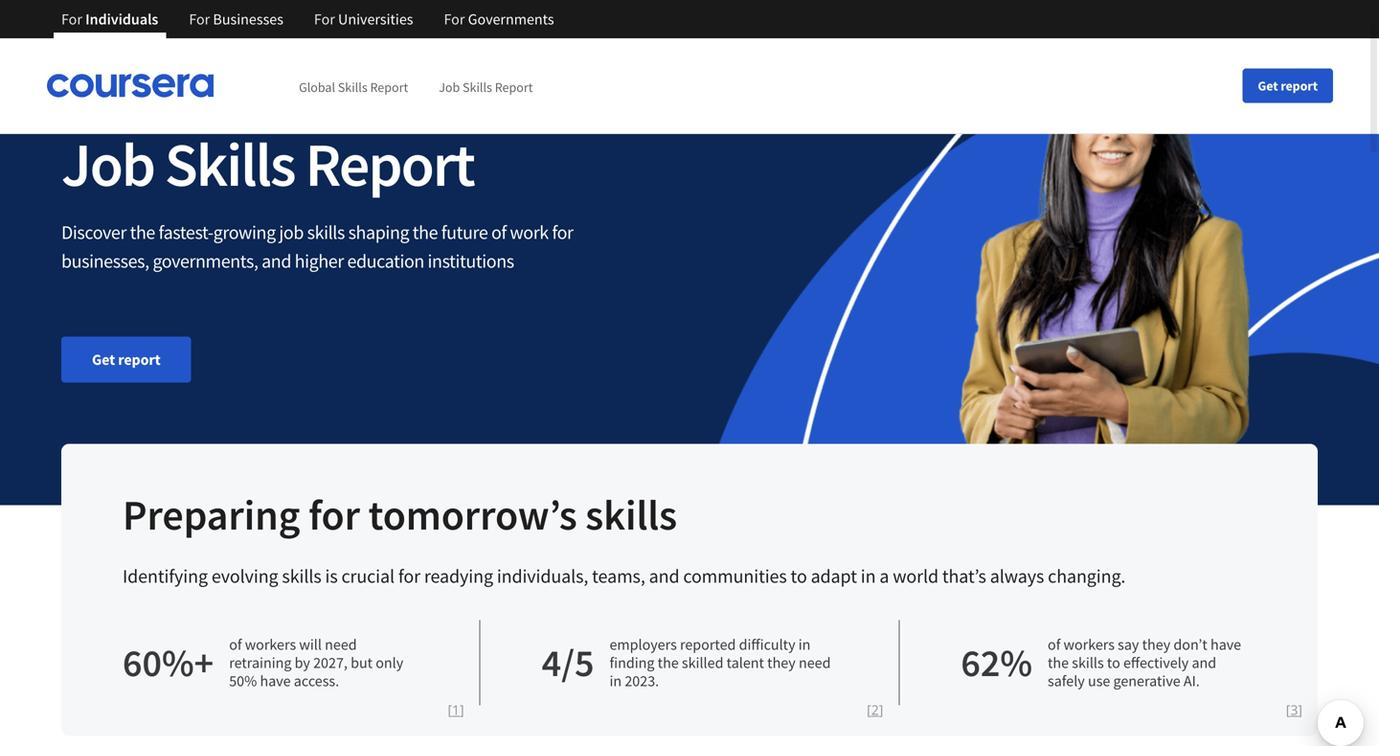 Task type: describe. For each thing, give the bounding box(es) containing it.
skills up 'identifying evolving skills is crucial for readying individuals, teams, and communities to adapt in a world that's always changing.'
[[586, 488, 677, 541]]

banner navigation
[[46, 0, 570, 38]]

of workers say they don't have the skills to effectively and safely use generative ai.
[[1048, 635, 1242, 691]]

will
[[299, 635, 322, 654]]

access.
[[294, 672, 339, 691]]

discover the fastest-growing job skills shaping the future of work for businesses, governments, and higher education institutions
[[61, 220, 573, 273]]

they inside "employers reported difficulty in finding the skilled talent they need in 2023."
[[767, 653, 796, 672]]

tomorrow's
[[368, 488, 577, 541]]

to inside the of workers say they don't have the skills to effectively and safely use generative ai.
[[1107, 653, 1121, 672]]

only
[[376, 653, 404, 672]]

of workers will need retraining by 2027, but only 50% have access.
[[229, 635, 404, 691]]

[ for 62%
[[1286, 701, 1291, 719]]

get report for get report button
[[1258, 77, 1318, 94]]

teams,
[[592, 564, 645, 588]]

ai.
[[1184, 672, 1200, 691]]

for individuals
[[61, 10, 158, 29]]

global skills report
[[299, 79, 408, 96]]

individuals,
[[497, 564, 588, 588]]

report for get report link
[[118, 350, 161, 369]]

education
[[347, 249, 424, 273]]

adapt
[[811, 564, 857, 588]]

workers for 60%+
[[245, 635, 296, 654]]

have inside the of workers say they don't have the skills to effectively and safely use generative ai.
[[1211, 635, 1242, 654]]

0 horizontal spatial in
[[610, 672, 622, 691]]

report for global skills report link
[[370, 79, 408, 96]]

businesses
[[213, 10, 283, 29]]

for for businesses
[[189, 10, 210, 29]]

skills left is
[[282, 564, 321, 588]]

employers reported difficulty in finding the skilled talent they need in 2023.
[[610, 635, 831, 691]]

4/5
[[542, 638, 594, 687]]

is
[[325, 564, 338, 588]]

higher
[[295, 249, 344, 273]]

effectively
[[1124, 653, 1189, 672]]

[ 1 ]
[[448, 701, 464, 719]]

coursera logo image
[[46, 74, 215, 98]]

need inside of workers will need retraining by 2027, but only 50% have access.
[[325, 635, 357, 654]]

for for governments
[[444, 10, 465, 29]]

changing.
[[1048, 564, 1126, 588]]

governments
[[468, 10, 554, 29]]

difficulty
[[739, 635, 796, 654]]

talent
[[727, 653, 764, 672]]

skills for the job skills report 'link'
[[463, 79, 492, 96]]

get report for get report link
[[92, 350, 161, 369]]

for inside discover the fastest-growing job skills shaping the future of work for businesses, governments, and higher education institutions
[[552, 220, 573, 244]]

1 vertical spatial in
[[799, 635, 811, 654]]

[ for 4/5
[[867, 701, 871, 719]]

finding
[[610, 653, 655, 672]]

the left future
[[413, 220, 438, 244]]

] for 62%
[[1298, 701, 1303, 719]]

but
[[351, 653, 373, 672]]

1 horizontal spatial and
[[649, 564, 680, 588]]

individuals
[[85, 10, 158, 29]]

preparing
[[123, 488, 300, 541]]

50%
[[229, 672, 257, 691]]

fastest-
[[159, 220, 213, 244]]

for businesses
[[189, 10, 283, 29]]

readying
[[424, 564, 493, 588]]

shaping
[[348, 220, 409, 244]]

2023.
[[625, 672, 659, 691]]

for for individuals
[[61, 10, 82, 29]]

job skills report link
[[439, 79, 533, 96]]

] for 4/5
[[879, 701, 884, 719]]

have inside of workers will need retraining by 2027, but only 50% have access.
[[260, 672, 291, 691]]

2
[[871, 701, 879, 719]]

1 horizontal spatial job
[[439, 79, 460, 96]]

2024
[[61, 84, 98, 108]]

get for get report button
[[1258, 77, 1278, 94]]

use
[[1088, 672, 1111, 691]]

and inside discover the fastest-growing job skills shaping the future of work for businesses, governments, and higher education institutions
[[262, 249, 291, 273]]

3
[[1291, 701, 1298, 719]]

2027,
[[313, 653, 348, 672]]

the inside "employers reported difficulty in finding the skilled talent they need in 2023."
[[658, 653, 679, 672]]

that's
[[942, 564, 987, 588]]

0 vertical spatial job skills report
[[439, 79, 533, 96]]

report for get report button
[[1281, 77, 1318, 94]]

0 horizontal spatial for
[[309, 488, 360, 541]]

] for 60%+
[[460, 701, 464, 719]]

communities
[[683, 564, 787, 588]]

global skills report link
[[299, 79, 408, 96]]

for governments
[[444, 10, 554, 29]]



Task type: locate. For each thing, give the bounding box(es) containing it.
0 horizontal spatial they
[[767, 653, 796, 672]]

skills up higher at the top left of the page
[[307, 220, 345, 244]]

businesses,
[[61, 249, 149, 273]]

0 horizontal spatial [
[[448, 701, 452, 719]]

0 horizontal spatial have
[[260, 672, 291, 691]]

0 vertical spatial get report
[[1258, 77, 1318, 94]]

future
[[441, 220, 488, 244]]

workers left will
[[245, 635, 296, 654]]

2 horizontal spatial and
[[1192, 653, 1217, 672]]

1 horizontal spatial workers
[[1064, 635, 1115, 654]]

workers inside the of workers say they don't have the skills to effectively and safely use generative ai.
[[1064, 635, 1115, 654]]

retraining
[[229, 653, 292, 672]]

1 horizontal spatial ]
[[879, 701, 884, 719]]

growing
[[213, 220, 276, 244]]

1 vertical spatial job skills report
[[61, 125, 474, 203]]

2 vertical spatial for
[[398, 564, 421, 588]]

workers for 62%
[[1064, 635, 1115, 654]]

0 vertical spatial have
[[1211, 635, 1242, 654]]

of for 62%
[[1048, 635, 1061, 654]]

2 horizontal spatial for
[[552, 220, 573, 244]]

0 vertical spatial get
[[1258, 77, 1278, 94]]

1 horizontal spatial for
[[398, 564, 421, 588]]

skills down the for governments
[[463, 79, 492, 96]]

for
[[61, 10, 82, 29], [189, 10, 210, 29], [314, 10, 335, 29], [444, 10, 465, 29]]

need right will
[[325, 635, 357, 654]]

of left work
[[491, 220, 507, 244]]

discover
[[61, 220, 126, 244]]

1 horizontal spatial skills
[[338, 79, 368, 96]]

1 vertical spatial get report
[[92, 350, 161, 369]]

get report link
[[61, 337, 191, 383]]

0 horizontal spatial get
[[92, 350, 115, 369]]

1 vertical spatial get
[[92, 350, 115, 369]]

need
[[325, 635, 357, 654], [799, 653, 831, 672]]

safely
[[1048, 672, 1085, 691]]

generative
[[1114, 672, 1181, 691]]

job
[[439, 79, 460, 96], [61, 125, 154, 203]]

2 workers from the left
[[1064, 635, 1115, 654]]

2 vertical spatial and
[[1192, 653, 1217, 672]]

the
[[130, 220, 155, 244], [413, 220, 438, 244], [658, 653, 679, 672], [1048, 653, 1069, 672]]

1 horizontal spatial need
[[799, 653, 831, 672]]

of inside of workers will need retraining by 2027, but only 50% have access.
[[229, 635, 242, 654]]

0 horizontal spatial and
[[262, 249, 291, 273]]

of
[[491, 220, 507, 244], [229, 635, 242, 654], [1048, 635, 1061, 654]]

0 horizontal spatial of
[[229, 635, 242, 654]]

need right difficulty
[[799, 653, 831, 672]]

1 horizontal spatial [
[[867, 701, 871, 719]]

1 horizontal spatial they
[[1142, 635, 1171, 654]]

and right "teams,"
[[649, 564, 680, 588]]

reported
[[680, 635, 736, 654]]

report
[[370, 79, 408, 96], [495, 79, 533, 96], [305, 125, 474, 203]]

1 horizontal spatial of
[[491, 220, 507, 244]]

preparing for tomorrow's skills
[[123, 488, 677, 541]]

skills up the growing
[[165, 125, 295, 203]]

the inside the of workers say they don't have the skills to effectively and safely use generative ai.
[[1048, 653, 1069, 672]]

employers
[[610, 635, 677, 654]]

job
[[279, 220, 304, 244]]

for universities
[[314, 10, 413, 29]]

2 for from the left
[[189, 10, 210, 29]]

skills inside discover the fastest-growing job skills shaping the future of work for businesses, governments, and higher education institutions
[[307, 220, 345, 244]]

3 [ from the left
[[1286, 701, 1291, 719]]

the left skilled
[[658, 653, 679, 672]]

1 vertical spatial report
[[118, 350, 161, 369]]

1 vertical spatial have
[[260, 672, 291, 691]]

1 horizontal spatial get
[[1258, 77, 1278, 94]]

skilled
[[682, 653, 724, 672]]

to left effectively
[[1107, 653, 1121, 672]]

]
[[460, 701, 464, 719], [879, 701, 884, 719], [1298, 701, 1303, 719]]

identifying evolving skills is crucial for readying individuals, teams, and communities to adapt in a world that's always changing.
[[123, 564, 1126, 588]]

2 horizontal spatial [
[[1286, 701, 1291, 719]]

get report
[[1258, 77, 1318, 94], [92, 350, 161, 369]]

workers inside of workers will need retraining by 2027, but only 50% have access.
[[245, 635, 296, 654]]

0 vertical spatial to
[[791, 564, 807, 588]]

they inside the of workers say they don't have the skills to effectively and safely use generative ai.
[[1142, 635, 1171, 654]]

for left governments
[[444, 10, 465, 29]]

of inside the of workers say they don't have the skills to effectively and safely use generative ai.
[[1048, 635, 1061, 654]]

don't
[[1174, 635, 1208, 654]]

1 ] from the left
[[460, 701, 464, 719]]

2 horizontal spatial of
[[1048, 635, 1061, 654]]

report down governments
[[495, 79, 533, 96]]

get report inside button
[[1258, 77, 1318, 94]]

for left universities in the left of the page
[[314, 10, 335, 29]]

get
[[1258, 77, 1278, 94], [92, 350, 115, 369]]

job skills report
[[439, 79, 533, 96], [61, 125, 474, 203]]

1 horizontal spatial in
[[799, 635, 811, 654]]

and
[[262, 249, 291, 273], [649, 564, 680, 588], [1192, 653, 1217, 672]]

2 vertical spatial in
[[610, 672, 622, 691]]

2 ] from the left
[[879, 701, 884, 719]]

0 vertical spatial for
[[552, 220, 573, 244]]

job down the for governments
[[439, 79, 460, 96]]

in
[[861, 564, 876, 588], [799, 635, 811, 654], [610, 672, 622, 691]]

for right work
[[552, 220, 573, 244]]

[
[[448, 701, 452, 719], [867, 701, 871, 719], [1286, 701, 1291, 719]]

and right effectively
[[1192, 653, 1217, 672]]

2 horizontal spatial skills
[[463, 79, 492, 96]]

0 horizontal spatial ]
[[460, 701, 464, 719]]

by
[[295, 653, 310, 672]]

of for 60%+
[[229, 635, 242, 654]]

for left businesses in the top of the page
[[189, 10, 210, 29]]

in right difficulty
[[799, 635, 811, 654]]

1 horizontal spatial get report
[[1258, 77, 1318, 94]]

0 horizontal spatial report
[[118, 350, 161, 369]]

of up safely
[[1048, 635, 1061, 654]]

and down "job"
[[262, 249, 291, 273]]

3 for from the left
[[314, 10, 335, 29]]

1 vertical spatial and
[[649, 564, 680, 588]]

they right talent
[[767, 653, 796, 672]]

2 horizontal spatial ]
[[1298, 701, 1303, 719]]

say
[[1118, 635, 1139, 654]]

1
[[452, 701, 460, 719]]

job skills report up the growing
[[61, 125, 474, 203]]

for right crucial
[[398, 564, 421, 588]]

in left the '2023.' on the bottom
[[610, 672, 622, 691]]

skills
[[338, 79, 368, 96], [463, 79, 492, 96], [165, 125, 295, 203]]

report up shaping
[[305, 125, 474, 203]]

have right 50%
[[260, 672, 291, 691]]

report down universities in the left of the page
[[370, 79, 408, 96]]

0 vertical spatial job
[[439, 79, 460, 96]]

3 ] from the left
[[1298, 701, 1303, 719]]

identifying
[[123, 564, 208, 588]]

report for the job skills report 'link'
[[495, 79, 533, 96]]

a
[[880, 564, 889, 588]]

the left fastest- on the top
[[130, 220, 155, 244]]

0 horizontal spatial skills
[[165, 125, 295, 203]]

2 horizontal spatial in
[[861, 564, 876, 588]]

to
[[791, 564, 807, 588], [1107, 653, 1121, 672]]

1 horizontal spatial report
[[1281, 77, 1318, 94]]

skills left say
[[1072, 653, 1104, 672]]

workers up use
[[1064, 635, 1115, 654]]

1 for from the left
[[61, 10, 82, 29]]

0 horizontal spatial job
[[61, 125, 154, 203]]

report
[[1281, 77, 1318, 94], [118, 350, 161, 369]]

0 horizontal spatial workers
[[245, 635, 296, 654]]

world
[[893, 564, 939, 588]]

skills right global
[[338, 79, 368, 96]]

they
[[1142, 635, 1171, 654], [767, 653, 796, 672]]

have right 'don't'
[[1211, 635, 1242, 654]]

for up is
[[309, 488, 360, 541]]

for left 'individuals' at the left of the page
[[61, 10, 82, 29]]

get report button
[[1243, 68, 1333, 103]]

1 [ from the left
[[448, 701, 452, 719]]

universities
[[338, 10, 413, 29]]

the left use
[[1048, 653, 1069, 672]]

crucial
[[341, 564, 395, 588]]

1 workers from the left
[[245, 635, 296, 654]]

get for get report link
[[92, 350, 115, 369]]

skills for global skills report link
[[338, 79, 368, 96]]

job skills report down the for governments
[[439, 79, 533, 96]]

62%
[[961, 638, 1033, 687]]

job up "discover"
[[61, 125, 154, 203]]

1 vertical spatial job
[[61, 125, 154, 203]]

[ 2 ]
[[867, 701, 884, 719]]

skills inside the of workers say they don't have the skills to effectively and safely use generative ai.
[[1072, 653, 1104, 672]]

0 vertical spatial report
[[1281, 77, 1318, 94]]

of inside discover the fastest-growing job skills shaping the future of work for businesses, governments, and higher education institutions
[[491, 220, 507, 244]]

skills
[[307, 220, 345, 244], [586, 488, 677, 541], [282, 564, 321, 588], [1072, 653, 1104, 672]]

have
[[1211, 635, 1242, 654], [260, 672, 291, 691]]

they right say
[[1142, 635, 1171, 654]]

in left a
[[861, 564, 876, 588]]

0 horizontal spatial get report
[[92, 350, 161, 369]]

1 vertical spatial to
[[1107, 653, 1121, 672]]

and inside the of workers say they don't have the skills to effectively and safely use generative ai.
[[1192, 653, 1217, 672]]

[ for 60%+
[[448, 701, 452, 719]]

always
[[990, 564, 1044, 588]]

1 horizontal spatial to
[[1107, 653, 1121, 672]]

60%+
[[123, 638, 214, 687]]

1 horizontal spatial have
[[1211, 635, 1242, 654]]

work
[[510, 220, 549, 244]]

0 vertical spatial and
[[262, 249, 291, 273]]

2 [ from the left
[[867, 701, 871, 719]]

get inside button
[[1258, 77, 1278, 94]]

4 for from the left
[[444, 10, 465, 29]]

to left adapt in the right of the page
[[791, 564, 807, 588]]

[ 3 ]
[[1286, 701, 1303, 719]]

for
[[552, 220, 573, 244], [309, 488, 360, 541], [398, 564, 421, 588]]

0 vertical spatial in
[[861, 564, 876, 588]]

institutions
[[428, 249, 514, 273]]

for for universities
[[314, 10, 335, 29]]

0 horizontal spatial to
[[791, 564, 807, 588]]

global
[[299, 79, 335, 96]]

need inside "employers reported difficulty in finding the skilled talent they need in 2023."
[[799, 653, 831, 672]]

0 horizontal spatial need
[[325, 635, 357, 654]]

report inside button
[[1281, 77, 1318, 94]]

evolving
[[212, 564, 278, 588]]

of up 50%
[[229, 635, 242, 654]]

1 vertical spatial for
[[309, 488, 360, 541]]

governments,
[[153, 249, 258, 273]]



Task type: vqa. For each thing, say whether or not it's contained in the screenshot.


